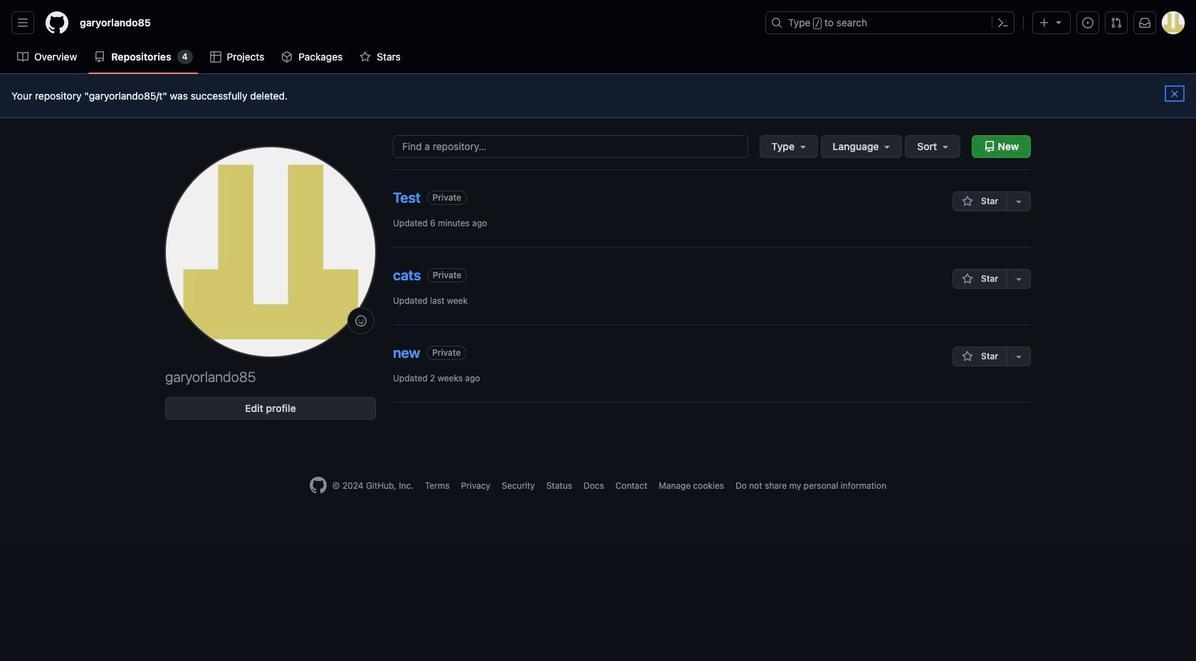 Task type: describe. For each thing, give the bounding box(es) containing it.
homepage image
[[46, 11, 68, 34]]

dismiss this message image
[[1170, 88, 1181, 100]]

issue opened image
[[1083, 17, 1094, 28]]

repo image
[[985, 141, 996, 152]]

add this repository to a list image for 3rd star icon from the bottom of the page
[[1014, 196, 1025, 207]]

add this repository to a list image for second star icon from the top
[[1014, 274, 1025, 285]]

table image
[[210, 51, 221, 63]]

command palette image
[[998, 17, 1010, 28]]

notifications image
[[1140, 17, 1151, 28]]

Find a repository… search field
[[393, 135, 749, 158]]

add this repository to a list image
[[1014, 351, 1025, 363]]

book image
[[17, 51, 28, 63]]



Task type: locate. For each thing, give the bounding box(es) containing it.
homepage image
[[310, 477, 327, 494]]

repo image
[[94, 51, 106, 63]]

package image
[[282, 51, 293, 63]]

smiley image
[[356, 316, 367, 327]]

1 vertical spatial star image
[[962, 274, 974, 285]]

plus image
[[1040, 17, 1051, 28]]

3 star image from the top
[[962, 351, 974, 363]]

2 add this repository to a list image from the top
[[1014, 274, 1025, 285]]

add this repository to a list image
[[1014, 196, 1025, 207], [1014, 274, 1025, 285]]

1 vertical spatial add this repository to a list image
[[1014, 274, 1025, 285]]

star image
[[962, 196, 974, 207], [962, 274, 974, 285], [962, 351, 974, 363]]

1 star image from the top
[[962, 196, 974, 207]]

alert
[[11, 88, 1186, 103]]

1 add this repository to a list image from the top
[[1014, 196, 1025, 207]]

star image
[[360, 51, 371, 63]]

change your avatar image
[[165, 147, 376, 358]]

2 star image from the top
[[962, 274, 974, 285]]

triangle down image
[[1054, 16, 1065, 28]]

Repositories search field
[[393, 135, 961, 158]]

2 vertical spatial star image
[[962, 351, 974, 363]]

git pull request image
[[1111, 17, 1123, 28]]

0 vertical spatial star image
[[962, 196, 974, 207]]

0 vertical spatial add this repository to a list image
[[1014, 196, 1025, 207]]



Task type: vqa. For each thing, say whether or not it's contained in the screenshot.
checkbox
no



